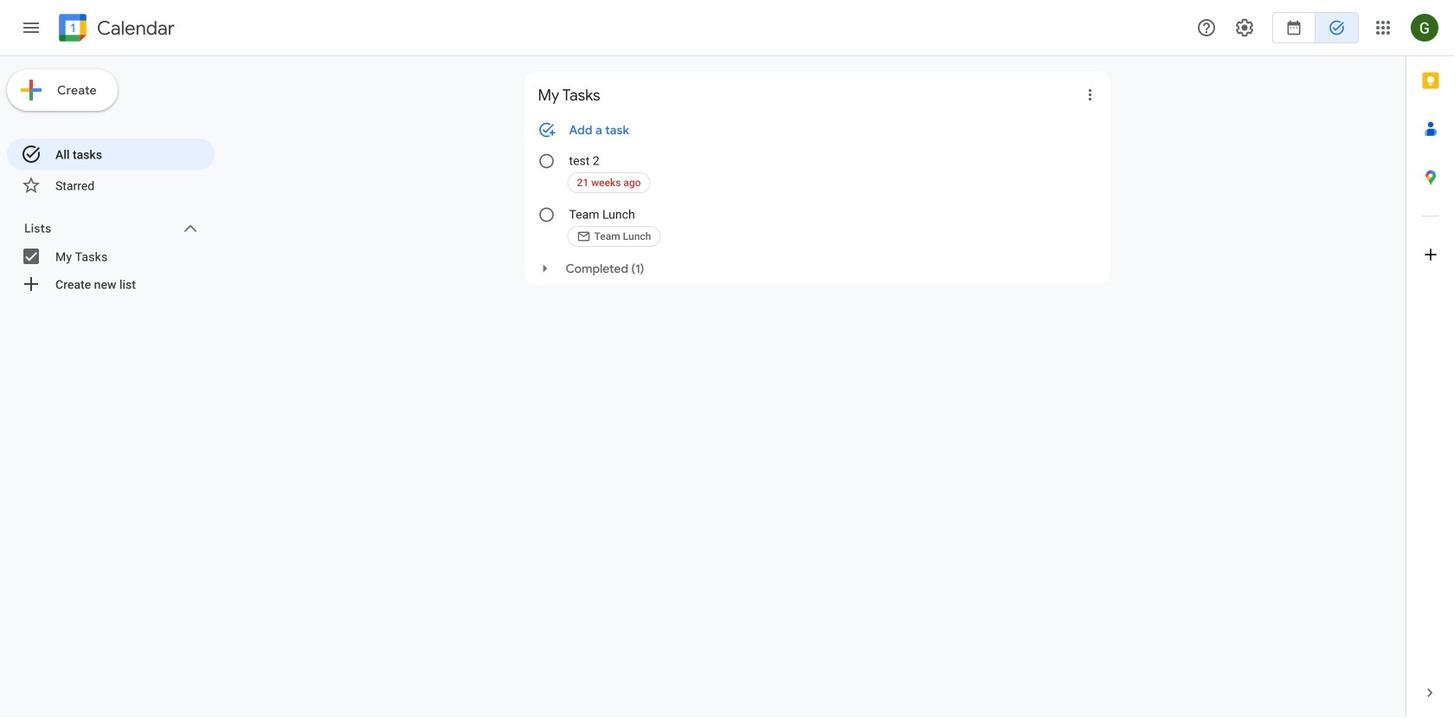 Task type: vqa. For each thing, say whether or not it's contained in the screenshot.
availability to the bottom
no



Task type: describe. For each thing, give the bounding box(es) containing it.
tasks sidebar image
[[21, 17, 42, 38]]

calendar element
[[55, 10, 175, 48]]



Task type: locate. For each thing, give the bounding box(es) containing it.
tab list
[[1407, 56, 1455, 669]]

heading inside the calendar element
[[94, 18, 175, 39]]

support menu image
[[1197, 17, 1218, 38]]

settings menu image
[[1235, 17, 1256, 38]]

heading
[[94, 18, 175, 39]]



